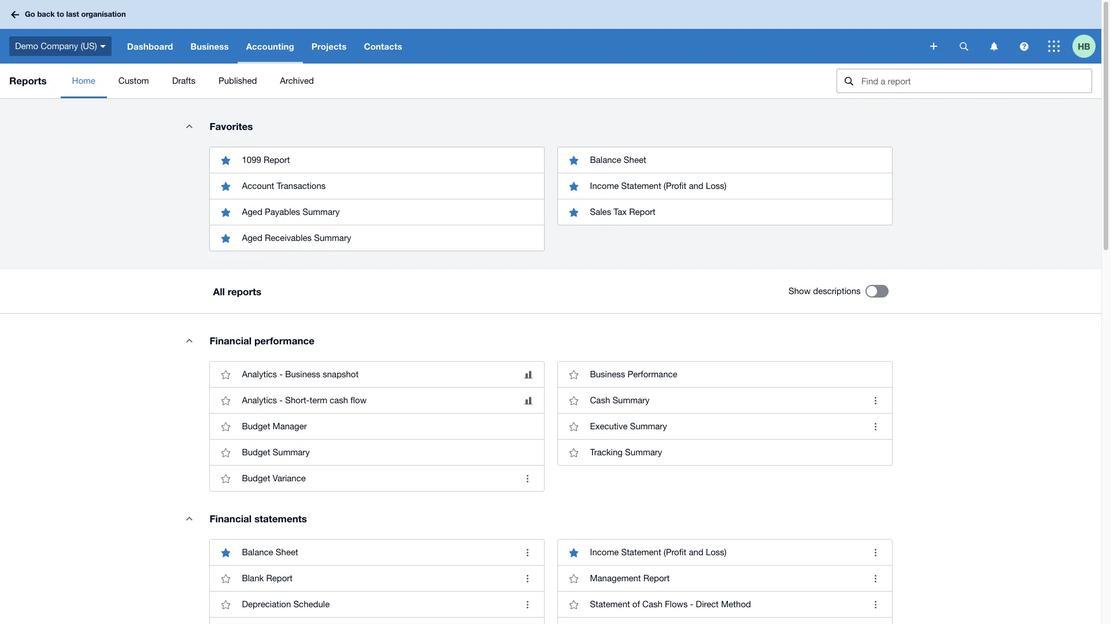 Task type: describe. For each thing, give the bounding box(es) containing it.
1 loss) from the top
[[706, 181, 727, 191]]

remove favorite image for 'balance sheet' link related to income statement (profit and loss)
[[562, 149, 586, 172]]

statement of cash flows - direct method
[[590, 600, 751, 610]]

aged for aged payables summary
[[242, 207, 262, 217]]

favorite image for budget manager
[[214, 415, 237, 438]]

hb button
[[1073, 29, 1102, 64]]

cash
[[330, 396, 348, 405]]

budget summary
[[242, 448, 310, 457]]

analytics - business snapshot
[[242, 370, 359, 379]]

custom link
[[107, 64, 161, 98]]

archived
[[280, 76, 314, 86]]

all
[[213, 285, 225, 298]]

hb
[[1078, 41, 1091, 51]]

remove favorite image for 1st income statement (profit and loss) link from the bottom of the page
[[562, 541, 586, 564]]

1099 report
[[242, 155, 290, 165]]

account transactions link
[[210, 173, 544, 199]]

depreciation schedule link
[[210, 592, 544, 618]]

favorite image for management report
[[562, 567, 586, 590]]

variance
[[273, 474, 306, 483]]

favorite image for business performance
[[562, 363, 586, 386]]

flows
[[665, 600, 688, 610]]

favorite image for budget variance
[[214, 467, 237, 490]]

statement inside statement of cash flows - direct method link
[[590, 600, 630, 610]]

budget for budget variance
[[242, 474, 270, 483]]

favorite image for cash summary
[[562, 389, 586, 412]]

published link
[[207, 64, 269, 98]]

expand report group image for financial performance
[[178, 329, 201, 352]]

1 horizontal spatial cash
[[643, 600, 663, 610]]

receivables
[[265, 233, 312, 243]]

more information about analytics - short-term cash flow image
[[524, 397, 532, 405]]

favorite image for executive summary
[[562, 415, 586, 438]]

summary right receivables
[[314, 233, 351, 243]]

remove favorite image for aged payables summary
[[214, 201, 237, 224]]

executive
[[590, 422, 628, 431]]

tax
[[614, 207, 627, 217]]

2 vertical spatial -
[[690, 600, 694, 610]]

all reports
[[213, 285, 262, 298]]

balance sheet link for blank report
[[210, 540, 544, 566]]

method
[[721, 600, 751, 610]]

of
[[633, 600, 640, 610]]

favorite image for tracking summary
[[562, 441, 586, 464]]

summary for tracking summary
[[625, 448, 662, 457]]

more options image for executive summary
[[864, 415, 887, 438]]

projects button
[[303, 29, 355, 64]]

management report
[[590, 574, 670, 583]]

show
[[789, 286, 811, 296]]

navigation inside banner
[[118, 29, 922, 64]]

go back to last organisation link
[[7, 4, 133, 25]]

aged receivables summary
[[242, 233, 351, 243]]

1099 report link
[[210, 147, 544, 173]]

blank report link
[[210, 566, 544, 592]]

published
[[219, 76, 257, 86]]

statements
[[254, 513, 307, 525]]

more options image for balance sheet
[[516, 541, 539, 564]]

performance
[[254, 335, 315, 347]]

business performance
[[590, 370, 678, 379]]

budget manager
[[242, 422, 307, 431]]

1 income from the top
[[590, 181, 619, 191]]

1 horizontal spatial svg image
[[990, 42, 998, 51]]

summary for cash summary
[[613, 396, 650, 405]]

sheet for report
[[276, 548, 298, 557]]

payables
[[265, 207, 300, 217]]

financial performance
[[210, 335, 315, 347]]

income statement (profit and loss) for remove favorite icon for 1st income statement (profit and loss) link from the bottom of the page
[[590, 548, 727, 557]]

remove favorite image for sales tax report link
[[562, 201, 586, 224]]

more options image for blank report
[[516, 567, 539, 590]]

budget variance link
[[210, 466, 544, 492]]

demo company (us)
[[15, 41, 97, 51]]

aged payables summary
[[242, 207, 340, 217]]

and for 1st income statement (profit and loss) link
[[689, 181, 704, 191]]

go
[[25, 9, 35, 19]]

financial for financial performance
[[210, 335, 252, 347]]

more options image for depreciation schedule
[[516, 593, 539, 616]]

financial statements
[[210, 513, 307, 525]]

drafts
[[172, 76, 195, 86]]

flow
[[351, 396, 367, 405]]

aged receivables summary link
[[210, 225, 544, 251]]

sales tax report
[[590, 207, 656, 217]]

0 vertical spatial cash
[[590, 396, 610, 405]]

manager
[[273, 422, 307, 431]]

depreciation schedule
[[242, 600, 330, 610]]

balance sheet link for income statement (profit and loss)
[[558, 147, 892, 173]]

remove favorite image for 1099 report
[[214, 149, 237, 172]]

favorite image for analytics - short-term cash flow
[[214, 389, 237, 412]]

remove favorite image for account transactions link
[[214, 175, 237, 198]]

reports
[[228, 285, 262, 298]]

2 income statement (profit and loss) link from the top
[[558, 540, 892, 566]]

balance sheet for report
[[242, 548, 298, 557]]

2 income from the top
[[590, 548, 619, 557]]

aged for aged receivables summary
[[242, 233, 262, 243]]

to
[[57, 9, 64, 19]]

menu containing home
[[60, 64, 828, 98]]

last
[[66, 9, 79, 19]]

balance for blank
[[242, 548, 273, 557]]

tracking
[[590, 448, 623, 457]]

expand report group image for favorites
[[178, 115, 201, 138]]

management
[[590, 574, 641, 583]]

financial for financial statements
[[210, 513, 252, 525]]

cash summary
[[590, 396, 650, 405]]

Find a report text field
[[860, 69, 1092, 93]]

tracking summary link
[[558, 439, 892, 466]]

svg image inside demo company (us) popup button
[[100, 45, 106, 48]]

analytics for analytics - business snapshot
[[242, 370, 277, 379]]

depreciation
[[242, 600, 291, 610]]

executive summary
[[590, 422, 667, 431]]

account
[[242, 181, 274, 191]]

balance for income
[[590, 155, 621, 165]]

organisation
[[81, 9, 126, 19]]

business performance link
[[558, 362, 892, 387]]

- for business
[[279, 370, 283, 379]]

banner containing hb
[[0, 0, 1102, 64]]

executive summary link
[[558, 413, 892, 439]]

2 loss) from the top
[[706, 548, 727, 557]]

more information about analytics - business snapshot image
[[524, 371, 532, 378]]

1 vertical spatial statement
[[621, 548, 661, 557]]

budget for budget manager
[[242, 422, 270, 431]]

home
[[72, 76, 95, 86]]

expand report group image
[[178, 507, 201, 530]]

more options image for income statement (profit and loss)
[[864, 541, 887, 564]]

favorite image for analytics - business snapshot
[[214, 363, 237, 386]]



Task type: locate. For each thing, give the bounding box(es) containing it.
analytics down the financial performance
[[242, 370, 277, 379]]

report up statement of cash flows - direct method
[[643, 574, 670, 583]]

favorite image inside budget summary link
[[214, 441, 237, 464]]

2 horizontal spatial svg image
[[1048, 40, 1060, 52]]

snapshot
[[323, 370, 359, 379]]

more options image
[[864, 389, 887, 412], [516, 467, 539, 490], [516, 541, 539, 564], [516, 567, 539, 590], [864, 593, 887, 616]]

back
[[37, 9, 55, 19]]

balance sheet up tax
[[590, 155, 646, 165]]

1 vertical spatial balance sheet link
[[210, 540, 544, 566]]

1 vertical spatial budget
[[242, 448, 270, 457]]

0 vertical spatial (profit
[[664, 181, 687, 191]]

accounting button
[[237, 29, 303, 64]]

cash summary link
[[558, 387, 892, 413]]

remove favorite image left 1099
[[214, 149, 237, 172]]

0 vertical spatial expand report group image
[[178, 115, 201, 138]]

favorite image left budget summary
[[214, 441, 237, 464]]

remove favorite image inside the aged payables summary link
[[214, 201, 237, 224]]

report for blank report
[[266, 574, 293, 583]]

analytics - short-term cash flow
[[242, 396, 367, 405]]

0 vertical spatial loss)
[[706, 181, 727, 191]]

favorite image for budget summary
[[214, 441, 237, 464]]

- down performance
[[279, 370, 283, 379]]

0 vertical spatial balance sheet
[[590, 155, 646, 165]]

blank report
[[242, 574, 293, 583]]

2 analytics from the top
[[242, 396, 277, 405]]

1 (profit from the top
[[664, 181, 687, 191]]

performance
[[628, 370, 678, 379]]

budget up budget summary
[[242, 422, 270, 431]]

remove favorite image for 1st income statement (profit and loss) link
[[562, 175, 586, 198]]

1 horizontal spatial business
[[285, 370, 320, 379]]

business up cash summary
[[590, 370, 625, 379]]

balance sheet for statement
[[590, 155, 646, 165]]

0 horizontal spatial balance sheet link
[[210, 540, 544, 566]]

descriptions
[[813, 286, 861, 296]]

- for short-
[[279, 396, 283, 405]]

1 vertical spatial income statement (profit and loss) link
[[558, 540, 892, 566]]

svg image
[[11, 11, 19, 18], [960, 42, 968, 51], [1020, 42, 1028, 51], [100, 45, 106, 48]]

more options image inside management report link
[[864, 567, 887, 590]]

0 vertical spatial income
[[590, 181, 619, 191]]

3 budget from the top
[[242, 474, 270, 483]]

0 horizontal spatial svg image
[[930, 43, 937, 50]]

sales
[[590, 207, 611, 217]]

1 and from the top
[[689, 181, 704, 191]]

svg image inside go back to last organisation link
[[11, 11, 19, 18]]

business up drafts on the top of page
[[190, 41, 229, 51]]

aged inside "aged receivables summary" link
[[242, 233, 262, 243]]

summary down transactions
[[303, 207, 340, 217]]

income
[[590, 181, 619, 191], [590, 548, 619, 557]]

1 vertical spatial cash
[[643, 600, 663, 610]]

balance up the blank
[[242, 548, 273, 557]]

1 horizontal spatial balance sheet link
[[558, 147, 892, 173]]

budget manager link
[[210, 413, 544, 439]]

remove favorite image
[[562, 149, 586, 172], [214, 175, 237, 198], [562, 175, 586, 198], [562, 201, 586, 224], [214, 227, 237, 250], [214, 541, 237, 564], [562, 541, 586, 564]]

navigation containing dashboard
[[118, 29, 922, 64]]

demo
[[15, 41, 38, 51]]

favorite image inside business performance link
[[562, 363, 586, 386]]

0 vertical spatial and
[[689, 181, 704, 191]]

0 horizontal spatial cash
[[590, 396, 610, 405]]

1 aged from the top
[[242, 207, 262, 217]]

0 vertical spatial aged
[[242, 207, 262, 217]]

loss) up sales tax report link
[[706, 181, 727, 191]]

financial down all reports
[[210, 335, 252, 347]]

2 income statement (profit and loss) from the top
[[590, 548, 727, 557]]

and up management report link
[[689, 548, 704, 557]]

balance sheet link
[[558, 147, 892, 173], [210, 540, 544, 566]]

1 vertical spatial loss)
[[706, 548, 727, 557]]

summary
[[303, 207, 340, 217], [314, 233, 351, 243], [613, 396, 650, 405], [630, 422, 667, 431], [273, 448, 310, 457], [625, 448, 662, 457]]

favorite image inside budget manager link
[[214, 415, 237, 438]]

0 vertical spatial remove favorite image
[[214, 149, 237, 172]]

blank
[[242, 574, 264, 583]]

income statement (profit and loss) up the management report on the bottom right of page
[[590, 548, 727, 557]]

archived link
[[269, 64, 326, 98]]

more options image for cash summary
[[864, 389, 887, 412]]

more options image inside income statement (profit and loss) link
[[864, 541, 887, 564]]

demo company (us) button
[[0, 29, 118, 64]]

remove favorite image
[[214, 149, 237, 172], [214, 201, 237, 224]]

favorite image for depreciation schedule
[[214, 593, 237, 616]]

1 analytics from the top
[[242, 370, 277, 379]]

management report link
[[558, 566, 892, 592]]

income up management
[[590, 548, 619, 557]]

2 aged from the top
[[242, 233, 262, 243]]

remove favorite image for 'balance sheet' link associated with blank report
[[214, 541, 237, 564]]

tracking summary
[[590, 448, 662, 457]]

sheet up the sales tax report
[[624, 155, 646, 165]]

summary for budget summary
[[273, 448, 310, 457]]

schedule
[[293, 600, 330, 610]]

1 vertical spatial balance
[[242, 548, 273, 557]]

1 vertical spatial -
[[279, 396, 283, 405]]

1 horizontal spatial sheet
[[624, 155, 646, 165]]

cash right of
[[643, 600, 663, 610]]

budget
[[242, 422, 270, 431], [242, 448, 270, 457], [242, 474, 270, 483]]

account transactions
[[242, 181, 326, 191]]

(profit
[[664, 181, 687, 191], [664, 548, 687, 557]]

1 vertical spatial sheet
[[276, 548, 298, 557]]

more options image inside depreciation schedule link
[[516, 593, 539, 616]]

sheet for statement
[[624, 155, 646, 165]]

- left short-
[[279, 396, 283, 405]]

income statement (profit and loss) link
[[558, 173, 892, 199], [558, 540, 892, 566]]

more options image inside the cash summary link
[[864, 389, 887, 412]]

1 vertical spatial analytics
[[242, 396, 277, 405]]

summary down executive summary
[[625, 448, 662, 457]]

company
[[41, 41, 78, 51]]

favorite image inside executive summary link
[[562, 415, 586, 438]]

expand report group image
[[178, 115, 201, 138], [178, 329, 201, 352]]

svg image
[[1048, 40, 1060, 52], [990, 42, 998, 51], [930, 43, 937, 50]]

more options image inside the blank report link
[[516, 567, 539, 590]]

financial right expand report group icon
[[210, 513, 252, 525]]

short-
[[285, 396, 310, 405]]

sales tax report link
[[558, 199, 892, 225]]

statement
[[621, 181, 661, 191], [621, 548, 661, 557], [590, 600, 630, 610]]

summary down manager
[[273, 448, 310, 457]]

favorites
[[210, 120, 253, 132]]

aged
[[242, 207, 262, 217], [242, 233, 262, 243]]

statement up the sales tax report
[[621, 181, 661, 191]]

business button
[[182, 29, 237, 64]]

balance sheet up blank report
[[242, 548, 298, 557]]

dashboard link
[[118, 29, 182, 64]]

menu
[[60, 64, 828, 98]]

0 vertical spatial budget
[[242, 422, 270, 431]]

more options image inside statement of cash flows - direct method link
[[864, 593, 887, 616]]

2 budget from the top
[[242, 448, 270, 457]]

balance up 'sales'
[[590, 155, 621, 165]]

business
[[190, 41, 229, 51], [285, 370, 320, 379], [590, 370, 625, 379]]

favorite image inside management report link
[[562, 567, 586, 590]]

remove favorite image inside account transactions link
[[214, 175, 237, 198]]

remove favorite image inside "aged receivables summary" link
[[214, 227, 237, 250]]

report
[[264, 155, 290, 165], [629, 207, 656, 217], [266, 574, 293, 583], [643, 574, 670, 583]]

statement of cash flows - direct method link
[[558, 592, 892, 618]]

1 remove favorite image from the top
[[214, 149, 237, 172]]

loss) up management report link
[[706, 548, 727, 557]]

1 income statement (profit and loss) from the top
[[590, 181, 727, 191]]

analytics for analytics - short-term cash flow
[[242, 396, 277, 405]]

statement left of
[[590, 600, 630, 610]]

1 vertical spatial aged
[[242, 233, 262, 243]]

1 vertical spatial balance sheet
[[242, 548, 298, 557]]

income statement (profit and loss) for remove favorite icon associated with 1st income statement (profit and loss) link
[[590, 181, 727, 191]]

None field
[[837, 69, 1092, 93]]

1 vertical spatial (profit
[[664, 548, 687, 557]]

0 vertical spatial income statement (profit and loss) link
[[558, 173, 892, 199]]

0 vertical spatial analytics
[[242, 370, 277, 379]]

report right the blank
[[266, 574, 293, 583]]

balance sheet
[[590, 155, 646, 165], [242, 548, 298, 557]]

more options image for budget variance
[[516, 467, 539, 490]]

2 (profit from the top
[[664, 548, 687, 557]]

loss)
[[706, 181, 727, 191], [706, 548, 727, 557]]

1 horizontal spatial balance sheet
[[590, 155, 646, 165]]

more options image for management report
[[864, 567, 887, 590]]

favorite image inside tracking summary link
[[562, 441, 586, 464]]

0 horizontal spatial balance
[[242, 548, 273, 557]]

income up 'sales'
[[590, 181, 619, 191]]

more options image for statement of cash flows - direct method
[[864, 593, 887, 616]]

favorite image left tracking
[[562, 441, 586, 464]]

direct
[[696, 600, 719, 610]]

and up sales tax report link
[[689, 181, 704, 191]]

2 remove favorite image from the top
[[214, 201, 237, 224]]

1 vertical spatial financial
[[210, 513, 252, 525]]

report right tax
[[629, 207, 656, 217]]

1 vertical spatial remove favorite image
[[214, 201, 237, 224]]

business up analytics - short-term cash flow
[[285, 370, 320, 379]]

budget down budget summary
[[242, 474, 270, 483]]

favorite image right more information about analytics - business snapshot icon
[[562, 363, 586, 386]]

income statement (profit and loss) up the sales tax report
[[590, 181, 727, 191]]

favorite image inside depreciation schedule link
[[214, 593, 237, 616]]

budget summary link
[[210, 439, 544, 466]]

projects
[[312, 41, 347, 51]]

summary up tracking summary
[[630, 422, 667, 431]]

0 vertical spatial financial
[[210, 335, 252, 347]]

reports
[[9, 75, 47, 87]]

favorite image for statement of cash flows - direct method
[[562, 593, 586, 616]]

remove favorite image inside sales tax report link
[[562, 201, 586, 224]]

aged payables summary link
[[210, 199, 544, 225]]

1 expand report group image from the top
[[178, 115, 201, 138]]

favorite image
[[214, 389, 237, 412], [562, 389, 586, 412], [214, 467, 237, 490], [214, 567, 237, 590], [562, 567, 586, 590], [214, 593, 237, 616], [562, 593, 586, 616]]

cash
[[590, 396, 610, 405], [643, 600, 663, 610]]

remove favorite image left payables
[[214, 201, 237, 224]]

budget variance
[[242, 474, 306, 483]]

favorite image for blank report
[[214, 567, 237, 590]]

business inside "popup button"
[[190, 41, 229, 51]]

sheet up blank report
[[276, 548, 298, 557]]

1 financial from the top
[[210, 335, 252, 347]]

0 vertical spatial balance
[[590, 155, 621, 165]]

business for business
[[190, 41, 229, 51]]

0 vertical spatial income statement (profit and loss)
[[590, 181, 727, 191]]

1099
[[242, 155, 261, 165]]

favorite image left 'budget manager'
[[214, 415, 237, 438]]

2 vertical spatial budget
[[242, 474, 270, 483]]

statement up the management report on the bottom right of page
[[621, 548, 661, 557]]

(profit up sales tax report link
[[664, 181, 687, 191]]

dashboard
[[127, 41, 173, 51]]

0 vertical spatial sheet
[[624, 155, 646, 165]]

- right flows
[[690, 600, 694, 610]]

2 expand report group image from the top
[[178, 329, 201, 352]]

1 budget from the top
[[242, 422, 270, 431]]

banner
[[0, 0, 1102, 64]]

term
[[310, 396, 327, 405]]

more options image inside "budget variance" link
[[516, 467, 539, 490]]

contacts
[[364, 41, 402, 51]]

analytics up 'budget manager'
[[242, 396, 277, 405]]

2 vertical spatial statement
[[590, 600, 630, 610]]

balance sheet link up depreciation schedule link
[[210, 540, 544, 566]]

analytics
[[242, 370, 277, 379], [242, 396, 277, 405]]

favorite image down the financial performance
[[214, 363, 237, 386]]

sheet
[[624, 155, 646, 165], [276, 548, 298, 557]]

navigation
[[118, 29, 922, 64]]

show descriptions
[[789, 286, 861, 296]]

2 and from the top
[[689, 548, 704, 557]]

and for 1st income statement (profit and loss) link from the bottom of the page
[[689, 548, 704, 557]]

favorite image left executive
[[562, 415, 586, 438]]

cash up executive
[[590, 396, 610, 405]]

1 vertical spatial income
[[590, 548, 619, 557]]

(profit up flows
[[664, 548, 687, 557]]

report for 1099 report
[[264, 155, 290, 165]]

summary for executive summary
[[630, 422, 667, 431]]

2 financial from the top
[[210, 513, 252, 525]]

remove favorite image inside 1099 report link
[[214, 149, 237, 172]]

0 horizontal spatial business
[[190, 41, 229, 51]]

business for business performance
[[590, 370, 625, 379]]

favorite image
[[214, 363, 237, 386], [562, 363, 586, 386], [214, 415, 237, 438], [562, 415, 586, 438], [214, 441, 237, 464], [562, 441, 586, 464]]

1 vertical spatial income statement (profit and loss)
[[590, 548, 727, 557]]

(us)
[[81, 41, 97, 51]]

2 horizontal spatial business
[[590, 370, 625, 379]]

aged left receivables
[[242, 233, 262, 243]]

report for management report
[[643, 574, 670, 583]]

report right 1099
[[264, 155, 290, 165]]

1 horizontal spatial balance
[[590, 155, 621, 165]]

custom
[[118, 76, 149, 86]]

budget up budget variance
[[242, 448, 270, 457]]

balance sheet link up sales tax report link
[[558, 147, 892, 173]]

more options image
[[864, 415, 887, 438], [864, 541, 887, 564], [864, 567, 887, 590], [516, 593, 539, 616]]

aged inside the aged payables summary link
[[242, 207, 262, 217]]

aged down the account
[[242, 207, 262, 217]]

contacts button
[[355, 29, 411, 64]]

financial
[[210, 335, 252, 347], [210, 513, 252, 525]]

transactions
[[277, 181, 326, 191]]

summary up executive summary
[[613, 396, 650, 405]]

remove favorite image for "aged receivables summary" link
[[214, 227, 237, 250]]

balance
[[590, 155, 621, 165], [242, 548, 273, 557]]

budget for budget summary
[[242, 448, 270, 457]]

0 vertical spatial -
[[279, 370, 283, 379]]

1 income statement (profit and loss) link from the top
[[558, 173, 892, 199]]

0 vertical spatial balance sheet link
[[558, 147, 892, 173]]

1 vertical spatial expand report group image
[[178, 329, 201, 352]]

home link
[[60, 64, 107, 98]]

0 horizontal spatial sheet
[[276, 548, 298, 557]]

go back to last organisation
[[25, 9, 126, 19]]

0 vertical spatial statement
[[621, 181, 661, 191]]

1 vertical spatial and
[[689, 548, 704, 557]]

more options image inside 'balance sheet' link
[[516, 541, 539, 564]]

0 horizontal spatial balance sheet
[[242, 548, 298, 557]]

drafts link
[[161, 64, 207, 98]]



Task type: vqa. For each thing, say whether or not it's contained in the screenshot.
Rounding
no



